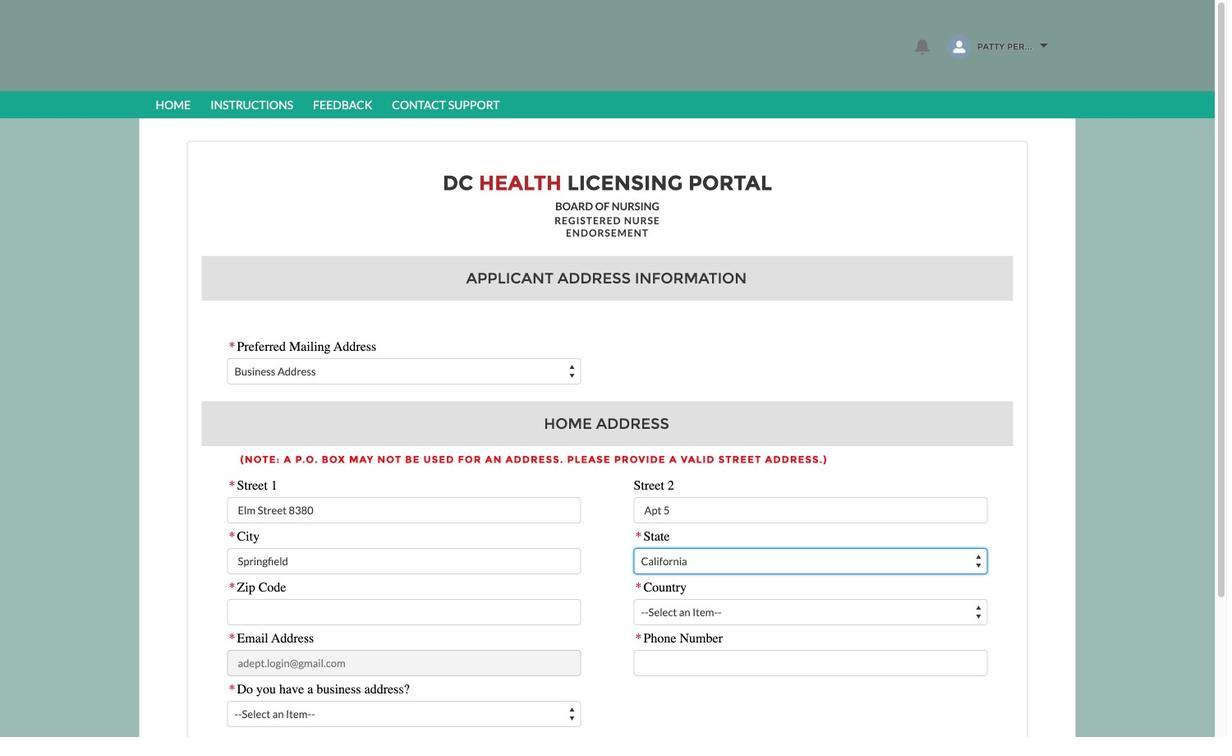 Task type: locate. For each thing, give the bounding box(es) containing it.
patty persimmon image
[[947, 35, 972, 59]]

menu
[[146, 91, 1070, 118]]

main content
[[139, 118, 1076, 737]]

None text field
[[227, 548, 581, 574], [227, 650, 581, 676], [634, 650, 988, 676], [227, 548, 581, 574], [227, 650, 581, 676], [634, 650, 988, 676]]

banner
[[0, 0, 1215, 118]]

None text field
[[227, 497, 581, 523], [634, 497, 988, 523], [227, 599, 581, 625], [227, 497, 581, 523], [634, 497, 988, 523], [227, 599, 581, 625]]



